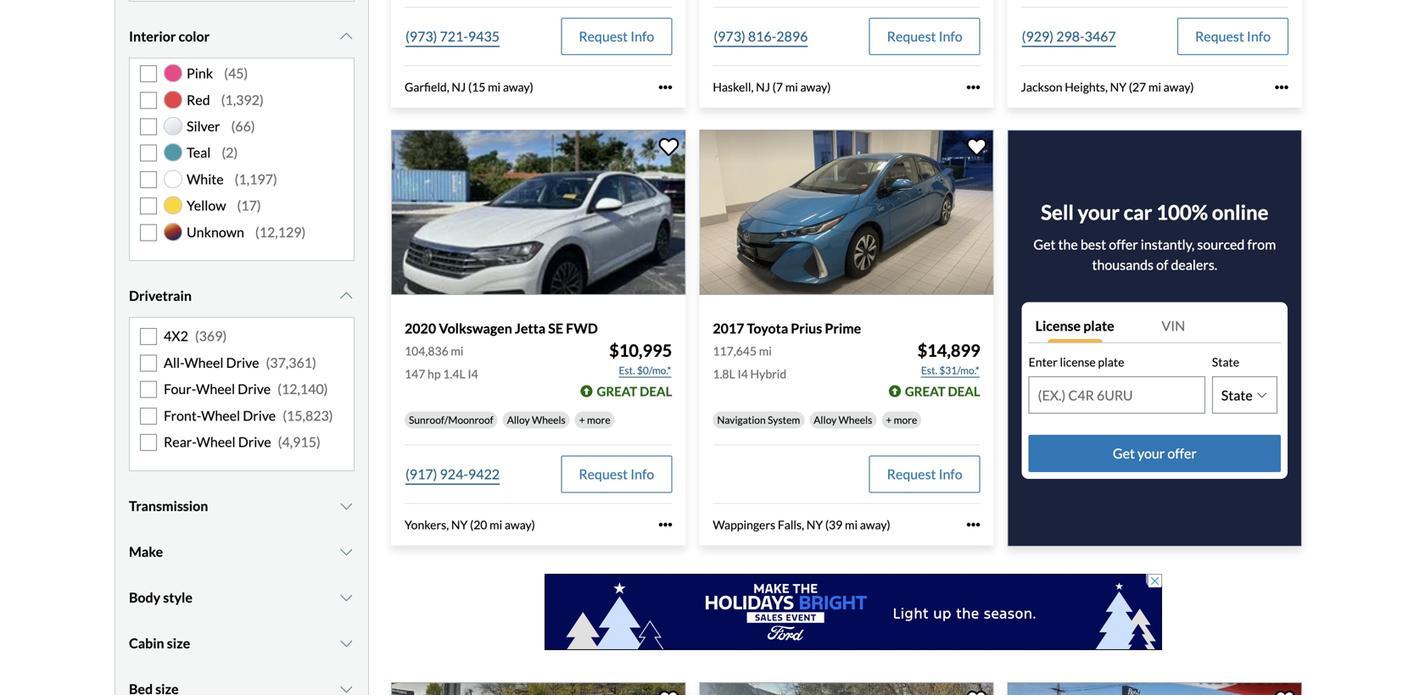 Task type: locate. For each thing, give the bounding box(es) containing it.
wheel up rear-wheel drive (4,915)
[[201, 407, 240, 424]]

chevron down image for body style
[[338, 591, 355, 605]]

license plate tab
[[1029, 309, 1155, 343]]

0 horizontal spatial est.
[[619, 364, 635, 377]]

request info button
[[561, 18, 672, 55], [869, 18, 980, 55], [1177, 18, 1289, 55], [561, 456, 672, 493], [869, 456, 980, 493]]

great down est. $31/mo.* button on the bottom right of the page
[[905, 384, 945, 399]]

2 deal from the left
[[948, 384, 980, 399]]

ellipsis h image for $10,995
[[659, 518, 672, 532]]

ny
[[1110, 80, 1127, 94], [451, 518, 468, 532], [807, 518, 823, 532]]

0 horizontal spatial i4
[[468, 367, 478, 381]]

mi inside the '104,836 mi 147 hp 1.4l i4'
[[451, 344, 464, 358]]

4 chevron down image from the top
[[338, 637, 355, 651]]

(973) left 721-
[[405, 28, 437, 45]]

away) for garfield, nj (15 mi away)
[[503, 80, 533, 94]]

2 + from the left
[[886, 414, 892, 426]]

2 chevron down image from the top
[[338, 500, 355, 513]]

2 great from the left
[[905, 384, 945, 399]]

request for 3467
[[1195, 28, 1244, 45]]

2 nj from the left
[[756, 80, 770, 94]]

interior color button
[[129, 15, 355, 58]]

four-wheel drive (12,140)
[[164, 381, 328, 398]]

sell
[[1041, 200, 1074, 225]]

drive
[[226, 355, 259, 371], [238, 381, 271, 398], [243, 407, 276, 424], [238, 434, 271, 450]]

2 alloy wheels from the left
[[814, 414, 872, 426]]

2 est. from the left
[[921, 364, 937, 377]]

jetta
[[515, 320, 546, 337]]

get down enter license plate field
[[1113, 445, 1135, 462]]

get inside get the best offer instantly, sourced from thousands of dealers.
[[1034, 236, 1056, 253]]

get left the
[[1034, 236, 1056, 253]]

1 chevron down image from the top
[[338, 30, 355, 43]]

drive down the four-wheel drive (12,140)
[[243, 407, 276, 424]]

1 ellipsis h image from the left
[[659, 81, 672, 94]]

0 horizontal spatial +
[[579, 414, 585, 426]]

(15
[[468, 80, 486, 94]]

(369)
[[195, 328, 227, 345]]

2 ellipsis h image from the left
[[967, 81, 980, 94]]

(973) left "816-"
[[714, 28, 745, 45]]

2 alloy from the left
[[814, 414, 837, 426]]

1 horizontal spatial nj
[[756, 80, 770, 94]]

nj left (7 on the top of page
[[756, 80, 770, 94]]

get inside button
[[1113, 445, 1135, 462]]

1 vertical spatial get
[[1113, 445, 1135, 462]]

more
[[587, 414, 610, 426], [894, 414, 917, 426]]

(973) 721-9435
[[405, 28, 500, 45]]

away) for yonkers, ny (20 mi away)
[[505, 518, 535, 532]]

jackson heights, ny (27 mi away)
[[1021, 80, 1194, 94]]

1 horizontal spatial offer
[[1168, 445, 1197, 462]]

est. down $10,995
[[619, 364, 635, 377]]

get for get your offer
[[1113, 445, 1135, 462]]

(20
[[470, 518, 487, 532]]

mi inside the 117,645 mi 1.8l i4 hybrid
[[759, 344, 772, 358]]

0 horizontal spatial great deal
[[597, 384, 672, 399]]

ny for jackson heights, ny
[[1110, 80, 1127, 94]]

est. inside '$10,995 est. $0/mo.*'
[[619, 364, 635, 377]]

your up best
[[1078, 200, 1120, 225]]

nj for 9435
[[452, 80, 466, 94]]

license
[[1060, 355, 1096, 370]]

1 horizontal spatial ellipsis h image
[[967, 81, 980, 94]]

1 horizontal spatial get
[[1113, 445, 1135, 462]]

wheel down the "all-wheel drive (37,361)"
[[196, 381, 235, 398]]

car
[[1124, 200, 1152, 225]]

front-
[[164, 407, 201, 424]]

(973)
[[405, 28, 437, 45], [714, 28, 745, 45]]

nj left (15 in the left top of the page
[[452, 80, 466, 94]]

mi down toyota
[[759, 344, 772, 358]]

hybrid
[[750, 367, 787, 381]]

mi up 1.4l
[[451, 344, 464, 358]]

ellipsis h image
[[659, 81, 672, 94], [967, 81, 980, 94]]

drive for four-wheel drive
[[238, 381, 271, 398]]

1.4l
[[443, 367, 465, 381]]

request for 9435
[[579, 28, 628, 45]]

ellipsis h image left haskell,
[[659, 81, 672, 94]]

ny left (27
[[1110, 80, 1127, 94]]

deal for $10,995
[[640, 384, 672, 399]]

tab list
[[1029, 309, 1281, 343]]

get for get the best offer instantly, sourced from thousands of dealers.
[[1034, 236, 1056, 253]]

1 horizontal spatial est.
[[921, 364, 937, 377]]

heights,
[[1065, 80, 1108, 94]]

1.8l
[[713, 367, 735, 381]]

more for $14,899
[[894, 414, 917, 426]]

license plate
[[1036, 318, 1114, 334]]

chevron down image
[[338, 30, 355, 43], [338, 500, 355, 513], [338, 683, 355, 696]]

0 horizontal spatial ellipsis h image
[[659, 81, 672, 94]]

i4 right 1.8l
[[738, 367, 748, 381]]

info for (973) 816-2896
[[939, 28, 963, 45]]

great deal down est. $0/mo.* button
[[597, 384, 672, 399]]

0 horizontal spatial deal
[[640, 384, 672, 399]]

away) right (15 in the left top of the page
[[503, 80, 533, 94]]

info for (917) 924-9422
[[630, 466, 654, 483]]

0 horizontal spatial offer
[[1109, 236, 1138, 253]]

(17)
[[237, 197, 261, 214]]

chevron down image inside body style "dropdown button"
[[338, 591, 355, 605]]

+ more for $10,995
[[579, 414, 610, 426]]

1 chevron down image from the top
[[338, 289, 355, 303]]

1 alloy wheels from the left
[[507, 414, 566, 426]]

0 vertical spatial your
[[1078, 200, 1120, 225]]

request
[[579, 28, 628, 45], [887, 28, 936, 45], [1195, 28, 1244, 45], [579, 466, 628, 483], [887, 466, 936, 483]]

0 vertical spatial get
[[1034, 236, 1056, 253]]

away) for haskell, nj (7 mi away)
[[800, 80, 831, 94]]

alloy right sunroof/moonroof
[[507, 414, 530, 426]]

1 great from the left
[[597, 384, 637, 399]]

alloy
[[507, 414, 530, 426], [814, 414, 837, 426]]

away) right (20
[[505, 518, 535, 532]]

est. $0/mo.* button
[[618, 362, 672, 379]]

1 vertical spatial offer
[[1168, 445, 1197, 462]]

(973) for (973) 816-2896
[[714, 28, 745, 45]]

1 i4 from the left
[[468, 367, 478, 381]]

0 horizontal spatial wheels
[[532, 414, 566, 426]]

(917)
[[405, 466, 437, 483]]

2 (973) from the left
[[714, 28, 745, 45]]

ny left (39
[[807, 518, 823, 532]]

chevron down image
[[338, 289, 355, 303], [338, 546, 355, 559], [338, 591, 355, 605], [338, 637, 355, 651]]

(4,915)
[[278, 434, 320, 450]]

0 horizontal spatial get
[[1034, 236, 1056, 253]]

1 horizontal spatial great deal
[[905, 384, 980, 399]]

1 great deal from the left
[[597, 384, 672, 399]]

drive for rear-wheel drive
[[238, 434, 271, 450]]

wappingers falls, ny (39 mi away)
[[713, 518, 890, 532]]

2017 toyota prius prime
[[713, 320, 861, 337]]

117,645 mi 1.8l i4 hybrid
[[713, 344, 787, 381]]

all-wheel drive (37,361)
[[164, 355, 316, 371]]

1 horizontal spatial +
[[886, 414, 892, 426]]

drivetrain button
[[129, 275, 355, 317]]

tab list containing license plate
[[1029, 309, 1281, 343]]

wheel for all-
[[184, 355, 223, 371]]

(929) 298-3467
[[1022, 28, 1116, 45]]

deal for $14,899
[[948, 384, 980, 399]]

1 (973) from the left
[[405, 28, 437, 45]]

info for (929) 298-3467
[[1247, 28, 1271, 45]]

1 more from the left
[[587, 414, 610, 426]]

alloy right "system"
[[814, 414, 837, 426]]

mi right (39
[[845, 518, 858, 532]]

3467
[[1085, 28, 1116, 45]]

1 + from the left
[[579, 414, 585, 426]]

ny left (20
[[451, 518, 468, 532]]

drive up 'front-wheel drive (15,823)'
[[238, 381, 271, 398]]

1 nj from the left
[[452, 80, 466, 94]]

chevron down image inside cabin size dropdown button
[[338, 637, 355, 651]]

plate right "license"
[[1083, 318, 1114, 334]]

2020 volkswagen jetta se fwd
[[405, 320, 598, 337]]

+ more
[[579, 414, 610, 426], [886, 414, 917, 426]]

0 horizontal spatial (973)
[[405, 28, 437, 45]]

deal down the $0/mo.*
[[640, 384, 672, 399]]

i4 right 1.4l
[[468, 367, 478, 381]]

your inside 'get your offer' button
[[1138, 445, 1165, 462]]

wheel down 'front-wheel drive (15,823)'
[[196, 434, 235, 450]]

drive down 'front-wheel drive (15,823)'
[[238, 434, 271, 450]]

0 horizontal spatial your
[[1078, 200, 1120, 225]]

2 more from the left
[[894, 414, 917, 426]]

shadow black 2016 ford edge sel awd suv / crossover all-wheel drive automatic image
[[699, 683, 994, 696]]

0 horizontal spatial more
[[587, 414, 610, 426]]

(973) 721-9435 button
[[405, 18, 501, 55]]

1 horizontal spatial alloy
[[814, 414, 837, 426]]

plate
[[1083, 318, 1114, 334], [1098, 355, 1124, 370]]

chevron down image inside transmission dropdown button
[[338, 500, 355, 513]]

1 horizontal spatial (973)
[[714, 28, 745, 45]]

plate right the license
[[1098, 355, 1124, 370]]

9422
[[468, 466, 500, 483]]

est. for $10,995
[[619, 364, 635, 377]]

1 vertical spatial chevron down image
[[338, 500, 355, 513]]

0 horizontal spatial ellipsis h image
[[659, 518, 672, 532]]

deal down $31/mo.*
[[948, 384, 980, 399]]

0 vertical spatial offer
[[1109, 236, 1138, 253]]

1 horizontal spatial wheels
[[839, 414, 872, 426]]

2 horizontal spatial ellipsis h image
[[1275, 81, 1289, 94]]

2 vertical spatial chevron down image
[[338, 683, 355, 696]]

0 horizontal spatial great
[[597, 384, 637, 399]]

front-wheel drive (15,823)
[[164, 407, 333, 424]]

plate inside tab
[[1083, 318, 1114, 334]]

0 horizontal spatial ny
[[451, 518, 468, 532]]

1 + more from the left
[[579, 414, 610, 426]]

0 horizontal spatial alloy
[[507, 414, 530, 426]]

Enter license plate field
[[1030, 378, 1204, 413]]

ellipsis h image for $14,899
[[967, 518, 980, 532]]

great for $10,995
[[597, 384, 637, 399]]

interior color
[[129, 28, 210, 45]]

of
[[1156, 257, 1168, 273]]

your for offer
[[1138, 445, 1165, 462]]

(973) inside button
[[405, 28, 437, 45]]

est. down $14,899
[[921, 364, 937, 377]]

(973) inside 'button'
[[714, 28, 745, 45]]

request for 2896
[[887, 28, 936, 45]]

2 + more from the left
[[886, 414, 917, 426]]

great deal down est. $31/mo.* button on the bottom right of the page
[[905, 384, 980, 399]]

1 horizontal spatial great
[[905, 384, 945, 399]]

2 chevron down image from the top
[[338, 546, 355, 559]]

0 horizontal spatial alloy wheels
[[507, 414, 566, 426]]

volkswagen
[[439, 320, 512, 337]]

1 horizontal spatial deal
[[948, 384, 980, 399]]

1 horizontal spatial ellipsis h image
[[967, 518, 980, 532]]

away) right (7 on the top of page
[[800, 80, 831, 94]]

0 horizontal spatial + more
[[579, 414, 610, 426]]

1 horizontal spatial ny
[[807, 518, 823, 532]]

toyota
[[747, 320, 788, 337]]

request info for 3467
[[1195, 28, 1271, 45]]

thousands
[[1092, 257, 1154, 273]]

ellipsis h image left jackson
[[967, 81, 980, 94]]

est.
[[619, 364, 635, 377], [921, 364, 937, 377]]

chevron down image inside drivetrain dropdown button
[[338, 289, 355, 303]]

enter
[[1029, 355, 1058, 370]]

1 horizontal spatial your
[[1138, 445, 1165, 462]]

2 great deal from the left
[[905, 384, 980, 399]]

(27
[[1129, 80, 1146, 94]]

request info for 9435
[[579, 28, 654, 45]]

your down enter license plate field
[[1138, 445, 1165, 462]]

great for $14,899
[[905, 384, 945, 399]]

more for $10,995
[[587, 414, 610, 426]]

navigation
[[717, 414, 766, 426]]

0 vertical spatial chevron down image
[[338, 30, 355, 43]]

sunroof/moonroof
[[409, 414, 493, 426]]

4x2 (369)
[[164, 328, 227, 345]]

wheel down (369) on the top of page
[[184, 355, 223, 371]]

1 deal from the left
[[640, 384, 672, 399]]

ellipsis h image
[[1275, 81, 1289, 94], [659, 518, 672, 532], [967, 518, 980, 532]]

blue magnetism 2017 toyota prius prime sedan  continuously variable transmission image
[[699, 130, 994, 295]]

0 vertical spatial plate
[[1083, 318, 1114, 334]]

wheel
[[184, 355, 223, 371], [196, 381, 235, 398], [201, 407, 240, 424], [196, 434, 235, 450]]

great down est. $0/mo.* button
[[597, 384, 637, 399]]

info
[[630, 28, 654, 45], [939, 28, 963, 45], [1247, 28, 1271, 45], [630, 466, 654, 483], [939, 466, 963, 483]]

body
[[129, 590, 160, 606]]

1 vertical spatial your
[[1138, 445, 1165, 462]]

i4 inside the '104,836 mi 147 hp 1.4l i4'
[[468, 367, 478, 381]]

2 horizontal spatial ny
[[1110, 80, 1127, 94]]

yonkers, ny (20 mi away)
[[405, 518, 535, 532]]

mi
[[488, 80, 501, 94], [785, 80, 798, 94], [1148, 80, 1161, 94], [451, 344, 464, 358], [759, 344, 772, 358], [490, 518, 502, 532], [845, 518, 858, 532]]

(37,361)
[[266, 355, 316, 371]]

1 horizontal spatial i4
[[738, 367, 748, 381]]

great deal for $14,899
[[905, 384, 980, 399]]

chevron down image inside "make" dropdown button
[[338, 546, 355, 559]]

chevron down image inside interior color dropdown button
[[338, 30, 355, 43]]

garfield,
[[405, 80, 449, 94]]

2 i4 from the left
[[738, 367, 748, 381]]

chevron down image for make
[[338, 546, 355, 559]]

1 horizontal spatial + more
[[886, 414, 917, 426]]

(973) for (973) 721-9435
[[405, 28, 437, 45]]

1 horizontal spatial more
[[894, 414, 917, 426]]

1 wheels from the left
[[532, 414, 566, 426]]

drive up the four-wheel drive (12,140)
[[226, 355, 259, 371]]

make button
[[129, 531, 355, 574]]

drivetrain
[[129, 288, 192, 304]]

away)
[[503, 80, 533, 94], [800, 80, 831, 94], [1164, 80, 1194, 94], [505, 518, 535, 532], [860, 518, 890, 532]]

2 wheels from the left
[[839, 414, 872, 426]]

1 horizontal spatial alloy wheels
[[814, 414, 872, 426]]

1 alloy from the left
[[507, 414, 530, 426]]

1 est. from the left
[[619, 364, 635, 377]]

est. inside "$14,899 est. $31/mo.*"
[[921, 364, 937, 377]]

drive for front-wheel drive
[[243, 407, 276, 424]]

3 chevron down image from the top
[[338, 591, 355, 605]]

alloy for $10,995
[[507, 414, 530, 426]]

0 horizontal spatial nj
[[452, 80, 466, 94]]

yonkers,
[[405, 518, 449, 532]]



Task type: vqa. For each thing, say whether or not it's contained in the screenshot.


Task type: describe. For each thing, give the bounding box(es) containing it.
104,836 mi 147 hp 1.4l i4
[[405, 344, 478, 381]]

(973) 816-2896 button
[[713, 18, 809, 55]]

117,645
[[713, 344, 757, 358]]

(1,197)
[[235, 171, 277, 187]]

(929)
[[1022, 28, 1054, 45]]

away) right (39
[[860, 518, 890, 532]]

the
[[1058, 236, 1078, 253]]

(2)
[[222, 144, 238, 161]]

all-
[[164, 355, 184, 371]]

request info button for (929) 298-3467
[[1177, 18, 1289, 55]]

teal
[[187, 144, 211, 161]]

wheel for front-
[[201, 407, 240, 424]]

wappingers
[[713, 518, 775, 532]]

(973) 816-2896
[[714, 28, 808, 45]]

298-
[[1056, 28, 1085, 45]]

alloy wheels for $14,899
[[814, 414, 872, 426]]

yellow
[[187, 197, 226, 214]]

size
[[167, 636, 190, 652]]

jackson
[[1021, 80, 1063, 94]]

(66)
[[231, 118, 255, 134]]

$10,995 est. $0/mo.*
[[609, 340, 672, 377]]

white
[[187, 171, 224, 187]]

+ for $14,899
[[886, 414, 892, 426]]

body style
[[129, 590, 192, 606]]

$10,995
[[609, 340, 672, 361]]

unknown
[[187, 224, 244, 240]]

3 chevron down image from the top
[[338, 683, 355, 696]]

cabin
[[129, 636, 164, 652]]

chevron down image for transmission
[[338, 500, 355, 513]]

garfield, nj (15 mi away)
[[405, 80, 533, 94]]

red 2019 ford fusion hybrid se fwd sedan front-wheel drive automatic image
[[391, 683, 686, 696]]

make
[[129, 544, 163, 560]]

state
[[1212, 355, 1239, 370]]

transmission button
[[129, 485, 355, 528]]

(12,140)
[[278, 381, 328, 398]]

drive for all-wheel drive
[[226, 355, 259, 371]]

chevron down image for cabin size
[[338, 637, 355, 651]]

rear-
[[164, 434, 196, 450]]

prime
[[825, 320, 861, 337]]

great deal for $10,995
[[597, 384, 672, 399]]

color
[[179, 28, 210, 45]]

(39
[[825, 518, 843, 532]]

prius
[[791, 320, 822, 337]]

alloy wheels for $10,995
[[507, 414, 566, 426]]

(917) 924-9422
[[405, 466, 500, 483]]

from
[[1247, 236, 1276, 253]]

wheel for rear-
[[196, 434, 235, 450]]

request info button for (973) 816-2896
[[869, 18, 980, 55]]

est. for $14,899
[[921, 364, 937, 377]]

get the best offer instantly, sourced from thousands of dealers.
[[1034, 236, 1276, 273]]

license
[[1036, 318, 1081, 334]]

i4 inside the 117,645 mi 1.8l i4 hybrid
[[738, 367, 748, 381]]

se
[[548, 320, 563, 337]]

$14,899
[[918, 340, 980, 361]]

(12,129)
[[255, 224, 306, 240]]

sourced
[[1197, 236, 1245, 253]]

interior
[[129, 28, 176, 45]]

nj for 2896
[[756, 80, 770, 94]]

style
[[163, 590, 192, 606]]

924-
[[440, 466, 468, 483]]

get your offer button
[[1029, 435, 1281, 473]]

pink
[[187, 65, 213, 82]]

body style button
[[129, 577, 355, 619]]

ellipsis h image for (973) 721-9435
[[659, 81, 672, 94]]

(1,392)
[[221, 91, 264, 108]]

system
[[768, 414, 800, 426]]

(45)
[[224, 65, 248, 82]]

ellipsis h image for (973) 816-2896
[[967, 81, 980, 94]]

+ for $10,995
[[579, 414, 585, 426]]

mi right (20
[[490, 518, 502, 532]]

vin tab
[[1155, 309, 1281, 343]]

4x2
[[164, 328, 188, 345]]

104,836
[[405, 344, 448, 358]]

alloy for $14,899
[[814, 414, 837, 426]]

pure white 2020 volkswagen jetta se fwd sedan front-wheel drive automatic image
[[391, 130, 686, 295]]

wheels for $10,995
[[532, 414, 566, 426]]

100%
[[1156, 200, 1208, 225]]

enter license plate
[[1029, 355, 1124, 370]]

request info for 2896
[[887, 28, 963, 45]]

mi right (27
[[1148, 80, 1161, 94]]

mi right (15 in the left top of the page
[[488, 80, 501, 94]]

get your offer
[[1113, 445, 1197, 462]]

cabin size button
[[129, 623, 355, 665]]

$31/mo.*
[[939, 364, 980, 377]]

haskell, nj (7 mi away)
[[713, 80, 831, 94]]

fwd
[[566, 320, 598, 337]]

request info button for (917) 924-9422
[[561, 456, 672, 493]]

wheel for four-
[[196, 381, 235, 398]]

chevron down image for drivetrain
[[338, 289, 355, 303]]

ny for wappingers falls, ny
[[807, 518, 823, 532]]

(917) 924-9422 button
[[405, 456, 501, 493]]

transmission
[[129, 498, 208, 515]]

1 vertical spatial plate
[[1098, 355, 1124, 370]]

offer inside 'get your offer' button
[[1168, 445, 1197, 462]]

request for 9422
[[579, 466, 628, 483]]

2896
[[776, 28, 808, 45]]

chevron down image for interior color
[[338, 30, 355, 43]]

advertisement region
[[545, 574, 1162, 651]]

sell your car 100% online
[[1041, 200, 1269, 225]]

oxford white 2011 ford f-350 super duty xl crew cab 4wd pickup truck four-wheel drive 6-speed automatic image
[[1008, 683, 1302, 696]]

away) right (27
[[1164, 80, 1194, 94]]

2020
[[405, 320, 436, 337]]

+ more for $14,899
[[886, 414, 917, 426]]

red
[[187, 91, 210, 108]]

(929) 298-3467 button
[[1021, 18, 1117, 55]]

mi right (7 on the top of page
[[785, 80, 798, 94]]

vin
[[1162, 318, 1185, 334]]

four-
[[164, 381, 196, 398]]

est. $31/mo.* button
[[920, 362, 980, 379]]

your for car
[[1078, 200, 1120, 225]]

request info for 9422
[[579, 466, 654, 483]]

721-
[[440, 28, 468, 45]]

info for (973) 721-9435
[[630, 28, 654, 45]]

offer inside get the best offer instantly, sourced from thousands of dealers.
[[1109, 236, 1138, 253]]

navigation system
[[717, 414, 800, 426]]

$14,899 est. $31/mo.*
[[918, 340, 980, 377]]

9435
[[468, 28, 500, 45]]

online
[[1212, 200, 1269, 225]]

(7
[[773, 80, 783, 94]]

request info button for (973) 721-9435
[[561, 18, 672, 55]]

falls,
[[778, 518, 804, 532]]

wheels for $14,899
[[839, 414, 872, 426]]



